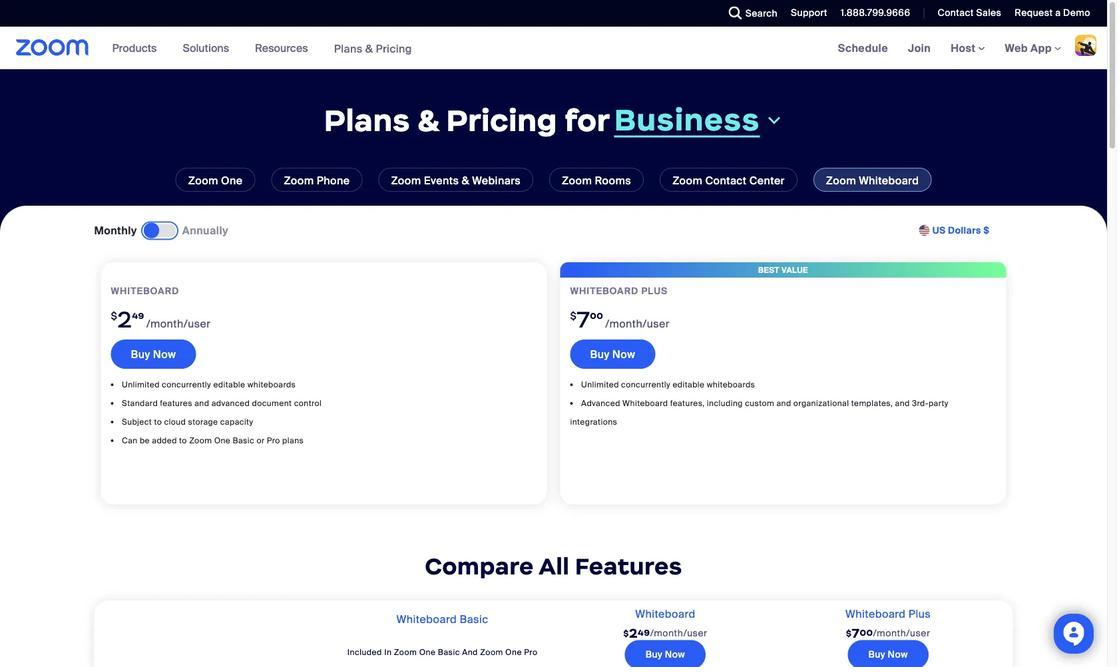 Task type: locate. For each thing, give the bounding box(es) containing it.
2 unlimited concurrently editable whiteboards from the left
[[582, 380, 756, 390]]

2 concurrently from the left
[[622, 380, 671, 390]]

tabs of zoom services tab list
[[20, 168, 1088, 192]]

0 horizontal spatial concurrently
[[162, 380, 211, 390]]

$2.49 per month per user element
[[111, 297, 537, 340], [624, 620, 708, 648]]

1 editable from the left
[[213, 380, 245, 390]]

1 vertical spatial plans
[[324, 101, 410, 139]]

1 horizontal spatial 00
[[860, 628, 874, 638]]

zoom for zoom contact center
[[673, 174, 703, 188]]

1 vertical spatial $2.49 per month per user element
[[624, 620, 708, 648]]

features
[[575, 552, 683, 581]]

request
[[1015, 7, 1053, 19]]

support
[[791, 7, 828, 19]]

1 unlimited concurrently editable whiteboards from the left
[[122, 380, 296, 390]]

0 horizontal spatial plus
[[642, 285, 668, 297]]

0 vertical spatial to
[[154, 417, 162, 427]]

pro
[[267, 436, 280, 446], [524, 648, 538, 658]]

pricing for plans & pricing
[[376, 41, 412, 55]]

1 horizontal spatial $2.49 per month per user element
[[624, 620, 708, 648]]

organizational
[[794, 398, 850, 409]]

editable up advanced
[[213, 380, 245, 390]]

web app button
[[1006, 41, 1062, 55]]

buy now link
[[111, 340, 196, 369], [571, 340, 656, 369], [625, 640, 706, 667], [848, 640, 929, 667]]

best
[[759, 265, 780, 275]]

contact sales
[[938, 7, 1002, 19]]

0 horizontal spatial unlimited
[[122, 380, 160, 390]]

1 vertical spatial contact
[[706, 174, 747, 188]]

basic up included in zoom one basic and zoom one pro
[[460, 613, 489, 627]]

0 horizontal spatial $ 2 49 /month/user
[[111, 305, 211, 334]]

0 horizontal spatial 00
[[590, 310, 604, 321]]

editable up features,
[[673, 380, 705, 390]]

1 horizontal spatial &
[[418, 101, 439, 139]]

one inside tabs of zoom services tab list
[[221, 174, 243, 188]]

00
[[590, 310, 604, 321], [860, 628, 874, 638]]

1 horizontal spatial unlimited
[[582, 380, 619, 390]]

in
[[384, 648, 392, 658]]

features,
[[671, 398, 705, 409]]

to
[[154, 417, 162, 427], [179, 436, 187, 446]]

pro for or
[[267, 436, 280, 446]]

0 horizontal spatial pricing
[[376, 41, 412, 55]]

1 horizontal spatial 7
[[852, 625, 860, 642]]

us dollars $ button
[[933, 224, 990, 237]]

can
[[122, 436, 138, 446]]

1 horizontal spatial 2
[[629, 625, 638, 642]]

0 vertical spatial &
[[366, 41, 373, 55]]

unlimited concurrently editable whiteboards
[[122, 380, 296, 390], [582, 380, 756, 390]]

contact sales link
[[928, 0, 1005, 27], [938, 7, 1002, 19]]

zoom for zoom rooms
[[562, 174, 592, 188]]

plans
[[334, 41, 363, 55], [324, 101, 410, 139]]

1 horizontal spatial 49
[[638, 628, 651, 638]]

2 vertical spatial &
[[462, 174, 470, 188]]

2 vertical spatial basic
[[438, 648, 460, 658]]

0 vertical spatial plans
[[334, 41, 363, 55]]

features
[[160, 398, 192, 409]]

0 vertical spatial $7 per month per user element
[[571, 297, 997, 340]]

zoom whiteboard
[[827, 174, 919, 188]]

whiteboards
[[248, 380, 296, 390], [707, 380, 756, 390]]

0 horizontal spatial unlimited concurrently editable whiteboards
[[122, 380, 296, 390]]

included in zoom one basic and zoom one pro
[[348, 648, 538, 658]]

1 concurrently from the left
[[162, 380, 211, 390]]

0 horizontal spatial 49
[[132, 310, 144, 321]]

0 horizontal spatial &
[[366, 41, 373, 55]]

and
[[195, 398, 209, 409], [777, 398, 792, 409], [896, 398, 910, 409], [462, 648, 478, 658]]

0 vertical spatial pro
[[267, 436, 280, 446]]

basic down 'whiteboard basic'
[[438, 648, 460, 658]]

contact
[[938, 7, 974, 19], [706, 174, 747, 188]]

0 vertical spatial $ 2 49 /month/user
[[111, 305, 211, 334]]

products button
[[112, 27, 163, 69]]

subject
[[122, 417, 152, 427]]

banner containing products
[[0, 27, 1108, 70]]

$ 2 49 /month/user
[[111, 305, 211, 334], [624, 625, 708, 642]]

49
[[132, 310, 144, 321], [638, 628, 651, 638]]

00 for $7 per month per user element to the top
[[590, 310, 604, 321]]

and up the storage
[[195, 398, 209, 409]]

standard
[[122, 398, 158, 409]]

can be added to zoom one basic or pro plans
[[122, 436, 304, 446]]

to right added
[[179, 436, 187, 446]]

1 vertical spatial plus
[[909, 607, 931, 621]]

0 vertical spatial whiteboard plus
[[571, 285, 668, 297]]

7
[[577, 305, 590, 334], [852, 625, 860, 642]]

1 horizontal spatial pro
[[524, 648, 538, 658]]

& for plans & pricing
[[366, 41, 373, 55]]

unlimited for standard
[[122, 380, 160, 390]]

zoom for zoom whiteboard
[[827, 174, 857, 188]]

concurrently up the 'features'
[[162, 380, 211, 390]]

&
[[366, 41, 373, 55], [418, 101, 439, 139], [462, 174, 470, 188]]

0 vertical spatial pricing
[[376, 41, 412, 55]]

1 vertical spatial pricing
[[447, 101, 558, 139]]

0 horizontal spatial 2
[[117, 305, 132, 334]]

to left cloud
[[154, 417, 162, 427]]

all
[[539, 552, 570, 581]]

unlimited up standard
[[122, 380, 160, 390]]

1.888.799.9666 button up schedule
[[831, 0, 914, 27]]

1 horizontal spatial to
[[179, 436, 187, 446]]

2 editable from the left
[[673, 380, 705, 390]]

1 horizontal spatial editable
[[673, 380, 705, 390]]

whiteboards up including
[[707, 380, 756, 390]]

compare
[[425, 552, 534, 581]]

1 horizontal spatial unlimited concurrently editable whiteboards
[[582, 380, 756, 390]]

concurrently up features,
[[622, 380, 671, 390]]

editable for including
[[673, 380, 705, 390]]

now
[[153, 347, 176, 361], [613, 347, 636, 361], [665, 649, 685, 661], [888, 649, 908, 661]]

1.888.799.9666 button
[[831, 0, 914, 27], [841, 7, 911, 19]]

1 vertical spatial pro
[[524, 648, 538, 658]]

basic left "or"
[[233, 436, 255, 446]]

unlimited concurrently editable whiteboards up features,
[[582, 380, 756, 390]]

search
[[746, 7, 778, 19]]

contact left center
[[706, 174, 747, 188]]

1 horizontal spatial whiteboards
[[707, 380, 756, 390]]

1 vertical spatial $ 2 49 /month/user
[[624, 625, 708, 642]]

contact inside tabs of zoom services tab list
[[706, 174, 747, 188]]

product information navigation
[[102, 27, 422, 70]]

0 horizontal spatial pro
[[267, 436, 280, 446]]

1 horizontal spatial pricing
[[447, 101, 558, 139]]

pricing for plans & pricing for
[[447, 101, 558, 139]]

be
[[140, 436, 150, 446]]

2 horizontal spatial &
[[462, 174, 470, 188]]

0 horizontal spatial $2.49 per month per user element
[[111, 297, 537, 340]]

1.888.799.9666
[[841, 7, 911, 19]]

0 vertical spatial contact
[[938, 7, 974, 19]]

pricing inside product information navigation
[[376, 41, 412, 55]]

and left "3rd-"
[[896, 398, 910, 409]]

zoom phone
[[284, 174, 350, 188]]

best value
[[759, 265, 809, 275]]

unlimited concurrently editable whiteboards up standard features and advanced document control
[[122, 380, 296, 390]]

1 whiteboards from the left
[[248, 380, 296, 390]]

or
[[257, 436, 265, 446]]

one
[[221, 174, 243, 188], [214, 436, 231, 446], [419, 648, 436, 658], [506, 648, 522, 658]]

zoom rooms
[[562, 174, 632, 188]]

1 vertical spatial $ 7 00 /month/user
[[847, 625, 931, 642]]

main content
[[0, 27, 1108, 667]]

1 horizontal spatial concurrently
[[622, 380, 671, 390]]

$ 7 00 /month/user
[[571, 305, 670, 334], [847, 625, 931, 642]]

buy now
[[131, 347, 176, 361], [591, 347, 636, 361], [646, 649, 685, 661], [869, 649, 908, 661]]

0 horizontal spatial $ 7 00 /month/user
[[571, 305, 670, 334]]

2 whiteboards from the left
[[707, 380, 756, 390]]

profile picture image
[[1076, 35, 1097, 56]]

whiteboard
[[859, 174, 919, 188], [111, 285, 179, 297], [571, 285, 639, 297], [623, 398, 668, 409], [636, 607, 696, 621], [846, 607, 906, 621], [397, 613, 457, 627]]

compare all features element
[[94, 552, 1014, 581]]

0 horizontal spatial contact
[[706, 174, 747, 188]]

00 for the bottom $7 per month per user element
[[860, 628, 874, 638]]

0 vertical spatial 7
[[577, 305, 590, 334]]

meetings navigation
[[828, 27, 1108, 70]]

contact left sales
[[938, 7, 974, 19]]

2 unlimited from the left
[[582, 380, 619, 390]]

phone
[[317, 174, 350, 188]]

plans & pricing for
[[324, 101, 611, 139]]

plans & pricing link
[[334, 41, 412, 55], [334, 41, 412, 55]]

$7 per month per user element
[[571, 297, 997, 340], [847, 620, 931, 648]]

unlimited up the advanced
[[582, 380, 619, 390]]

0 vertical spatial 00
[[590, 310, 604, 321]]

$
[[984, 224, 990, 237], [111, 309, 117, 322], [571, 309, 577, 322], [624, 628, 629, 639], [847, 628, 852, 639]]

1 vertical spatial 00
[[860, 628, 874, 638]]

0 vertical spatial $ 7 00 /month/user
[[571, 305, 670, 334]]

plans inside product information navigation
[[334, 41, 363, 55]]

concurrently
[[162, 380, 211, 390], [622, 380, 671, 390]]

& inside product information navigation
[[366, 41, 373, 55]]

0 horizontal spatial 7
[[577, 305, 590, 334]]

1 vertical spatial 2
[[629, 625, 638, 642]]

1 unlimited from the left
[[122, 380, 160, 390]]

business button
[[615, 101, 784, 139]]

whiteboards up document
[[248, 380, 296, 390]]

down image
[[766, 112, 784, 128]]

whiteboard inside advanced whiteboard features, including custom and organizational templates, and 3rd-party integrations
[[623, 398, 668, 409]]

0 vertical spatial 2
[[117, 305, 132, 334]]

host button
[[951, 41, 986, 55]]

zoom for zoom one
[[188, 174, 218, 188]]

buy
[[131, 347, 150, 361], [591, 347, 610, 361], [646, 649, 663, 661], [869, 649, 886, 661]]

0 vertical spatial $2.49 per month per user element
[[111, 297, 537, 340]]

request a demo link
[[1005, 0, 1108, 27], [1015, 7, 1091, 19]]

1 vertical spatial 7
[[852, 625, 860, 642]]

0 horizontal spatial whiteboards
[[248, 380, 296, 390]]

a
[[1056, 7, 1061, 19]]

1 vertical spatial &
[[418, 101, 439, 139]]

1 vertical spatial 49
[[638, 628, 651, 638]]

& for plans & pricing for
[[418, 101, 439, 139]]

zoom one
[[188, 174, 243, 188]]

join link
[[899, 27, 941, 69]]

zoom
[[188, 174, 218, 188], [284, 174, 314, 188], [391, 174, 421, 188], [562, 174, 592, 188], [673, 174, 703, 188], [827, 174, 857, 188], [189, 436, 212, 446], [394, 648, 417, 658], [480, 648, 503, 658]]

unlimited concurrently editable whiteboards for and
[[122, 380, 296, 390]]

0 horizontal spatial editable
[[213, 380, 245, 390]]

pricing
[[376, 41, 412, 55], [447, 101, 558, 139]]

2
[[117, 305, 132, 334], [629, 625, 638, 642]]

products
[[112, 41, 157, 55]]

custom
[[746, 398, 775, 409]]

1 horizontal spatial whiteboard plus
[[846, 607, 931, 621]]

banner
[[0, 27, 1108, 70]]



Task type: vqa. For each thing, say whether or not it's contained in the screenshot.
Contact
yes



Task type: describe. For each thing, give the bounding box(es) containing it.
schedule
[[838, 41, 889, 55]]

web app
[[1006, 41, 1052, 55]]

unlimited concurrently editable whiteboards for features,
[[582, 380, 756, 390]]

events
[[424, 174, 459, 188]]

subject to cloud storage capacity
[[122, 417, 253, 427]]

annually
[[182, 223, 229, 237]]

advanced whiteboard features, including custom and organizational templates, and 3rd-party integrations
[[571, 398, 949, 427]]

0 vertical spatial 49
[[132, 310, 144, 321]]

us
[[933, 224, 946, 237]]

0 horizontal spatial whiteboard plus
[[571, 285, 668, 297]]

sales
[[977, 7, 1002, 19]]

value
[[782, 265, 809, 275]]

3rd-
[[913, 398, 929, 409]]

1 vertical spatial to
[[179, 436, 187, 446]]

& inside tabs of zoom services tab list
[[462, 174, 470, 188]]

1 vertical spatial basic
[[460, 613, 489, 627]]

party
[[929, 398, 949, 409]]

0 horizontal spatial to
[[154, 417, 162, 427]]

business
[[615, 101, 760, 139]]

including
[[707, 398, 743, 409]]

whiteboards for document
[[248, 380, 296, 390]]

1 vertical spatial whiteboard plus
[[846, 607, 931, 621]]

rooms
[[595, 174, 632, 188]]

storage
[[188, 417, 218, 427]]

integrations
[[571, 417, 618, 427]]

pro for one
[[524, 648, 538, 658]]

1 horizontal spatial contact
[[938, 7, 974, 19]]

plans for plans & pricing for
[[324, 101, 410, 139]]

standard features and advanced document control
[[122, 398, 322, 409]]

zoom events & webinars
[[391, 174, 521, 188]]

document
[[252, 398, 292, 409]]

plans for plans & pricing
[[334, 41, 363, 55]]

monthly
[[94, 223, 137, 237]]

and right custom
[[777, 398, 792, 409]]

capacity
[[220, 417, 253, 427]]

center
[[750, 174, 785, 188]]

1 horizontal spatial $ 7 00 /month/user
[[847, 625, 931, 642]]

resources button
[[255, 27, 314, 69]]

concurrently for whiteboard
[[622, 380, 671, 390]]

solutions
[[183, 41, 229, 55]]

included
[[348, 648, 382, 658]]

join
[[909, 41, 931, 55]]

editable for advanced
[[213, 380, 245, 390]]

plans & pricing
[[334, 41, 412, 55]]

host
[[951, 41, 979, 55]]

zoom logo image
[[16, 39, 89, 56]]

webinars
[[472, 174, 521, 188]]

whiteboard basic
[[397, 613, 489, 627]]

concurrently for features
[[162, 380, 211, 390]]

app
[[1031, 41, 1052, 55]]

zoom for zoom phone
[[284, 174, 314, 188]]

advanced
[[212, 398, 250, 409]]

0 vertical spatial plus
[[642, 285, 668, 297]]

$ inside dropdown button
[[984, 224, 990, 237]]

solutions button
[[183, 27, 235, 69]]

for
[[565, 101, 611, 139]]

request a demo
[[1015, 7, 1091, 19]]

1.888.799.9666 button up schedule link at the right of page
[[841, 7, 911, 19]]

added
[[152, 436, 177, 446]]

whiteboard inside tabs of zoom services tab list
[[859, 174, 919, 188]]

templates,
[[852, 398, 893, 409]]

main content containing business
[[0, 27, 1108, 667]]

search button
[[719, 0, 781, 27]]

1 horizontal spatial $ 2 49 /month/user
[[624, 625, 708, 642]]

and down 'whiteboard basic'
[[462, 648, 478, 658]]

resources
[[255, 41, 308, 55]]

us dollars $
[[933, 224, 990, 237]]

0 vertical spatial basic
[[233, 436, 255, 446]]

compare all features
[[425, 552, 683, 581]]

zoom for zoom events & webinars
[[391, 174, 421, 188]]

1 horizontal spatial plus
[[909, 607, 931, 621]]

dollars
[[949, 224, 982, 237]]

web
[[1006, 41, 1029, 55]]

zoom contact center
[[673, 174, 785, 188]]

unlimited for advanced
[[582, 380, 619, 390]]

cloud
[[164, 417, 186, 427]]

1 vertical spatial $7 per month per user element
[[847, 620, 931, 648]]

whiteboards for custom
[[707, 380, 756, 390]]

advanced
[[582, 398, 621, 409]]

demo
[[1064, 7, 1091, 19]]

control
[[294, 398, 322, 409]]

schedule link
[[828, 27, 899, 69]]

plans
[[283, 436, 304, 446]]



